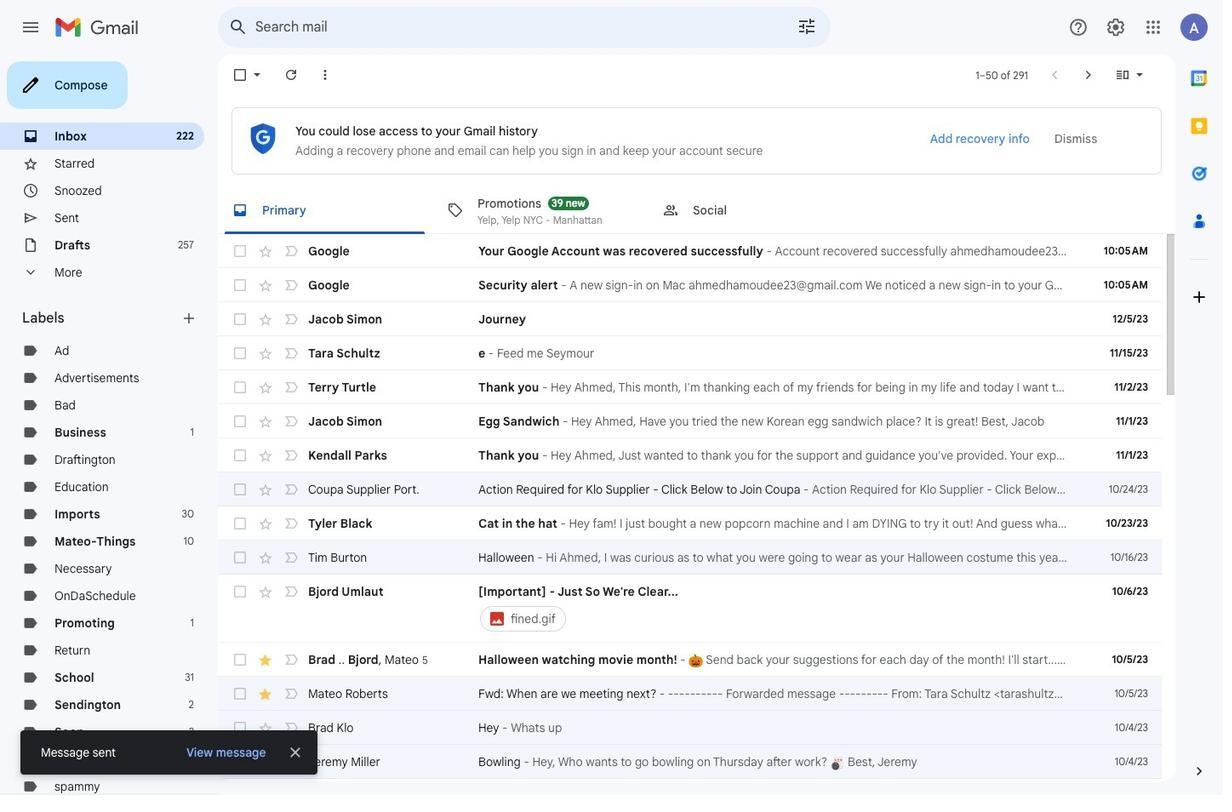 Task type: locate. For each thing, give the bounding box(es) containing it.
4 row from the top
[[218, 336, 1162, 370]]

main content
[[218, 54, 1176, 795]]

8 not important switch from the top
[[283, 481, 300, 498]]

not important switch
[[283, 243, 300, 260], [283, 277, 300, 294], [283, 311, 300, 328], [283, 345, 300, 362], [283, 379, 300, 396], [283, 413, 300, 430], [283, 447, 300, 464], [283, 481, 300, 498], [283, 515, 300, 532], [283, 549, 300, 566], [283, 583, 300, 600], [283, 651, 300, 668], [283, 685, 300, 702], [283, 719, 300, 737], [283, 754, 300, 771]]

row
[[218, 234, 1162, 268], [218, 268, 1162, 302], [218, 302, 1162, 336], [218, 336, 1162, 370], [218, 370, 1162, 404], [218, 404, 1162, 439], [218, 439, 1162, 473], [218, 473, 1162, 507], [218, 507, 1162, 541], [218, 541, 1162, 575], [218, 575, 1162, 643], [218, 643, 1162, 677], [218, 677, 1162, 711], [218, 711, 1162, 745], [218, 745, 1162, 779], [218, 779, 1162, 795]]

None checkbox
[[232, 66, 249, 83]]

tab list
[[1176, 54, 1224, 734], [218, 186, 1176, 234]]

8 row from the top
[[218, 473, 1162, 507]]

🎳 image
[[831, 756, 845, 770]]

9 row from the top
[[218, 507, 1162, 541]]

7 row from the top
[[218, 439, 1162, 473]]

1 row from the top
[[218, 234, 1162, 268]]

11 row from the top
[[218, 575, 1162, 643]]

13 row from the top
[[218, 677, 1162, 711]]

more email options image
[[317, 66, 334, 83]]

11 not important switch from the top
[[283, 583, 300, 600]]

None search field
[[218, 7, 831, 48]]

promotions, 39 new messages, tab
[[433, 186, 648, 234]]

13 not important switch from the top
[[283, 685, 300, 702]]

primary tab
[[218, 186, 432, 234]]

social tab
[[649, 186, 863, 234]]

cell
[[479, 583, 1077, 634]]

3 not important switch from the top
[[283, 311, 300, 328]]

16 row from the top
[[218, 779, 1162, 795]]

heading
[[22, 310, 181, 327]]

5 row from the top
[[218, 370, 1162, 404]]

alert
[[20, 39, 1196, 775]]

inbox tip region
[[232, 107, 1162, 175]]

4 not important switch from the top
[[283, 345, 300, 362]]

🎃 image
[[689, 654, 703, 668]]

15 row from the top
[[218, 745, 1162, 779]]

14 row from the top
[[218, 711, 1162, 745]]

2 row from the top
[[218, 268, 1162, 302]]

10 not important switch from the top
[[283, 549, 300, 566]]

navigation
[[0, 54, 218, 795]]

support image
[[1069, 17, 1089, 37]]

2 not important switch from the top
[[283, 277, 300, 294]]



Task type: vqa. For each thing, say whether or not it's contained in the screenshot.
6th Not important switch from the bottom
yes



Task type: describe. For each thing, give the bounding box(es) containing it.
refresh image
[[283, 66, 300, 83]]

settings image
[[1106, 17, 1126, 37]]

Search mail text field
[[255, 19, 749, 36]]

advanced search options image
[[790, 9, 824, 43]]

6 row from the top
[[218, 404, 1162, 439]]

6 not important switch from the top
[[283, 413, 300, 430]]

7 not important switch from the top
[[283, 447, 300, 464]]

5 not important switch from the top
[[283, 379, 300, 396]]

14 not important switch from the top
[[283, 719, 300, 737]]

1 not important switch from the top
[[283, 243, 300, 260]]

12 row from the top
[[218, 643, 1162, 677]]

12 not important switch from the top
[[283, 651, 300, 668]]

10 row from the top
[[218, 541, 1162, 575]]

main menu image
[[20, 17, 41, 37]]

older image
[[1081, 66, 1098, 83]]

15 not important switch from the top
[[283, 754, 300, 771]]

gmail image
[[54, 10, 147, 44]]

9 not important switch from the top
[[283, 515, 300, 532]]

3 row from the top
[[218, 302, 1162, 336]]

search mail image
[[223, 12, 254, 43]]

cell inside row
[[479, 583, 1077, 634]]

toggle split pane mode image
[[1115, 66, 1132, 83]]



